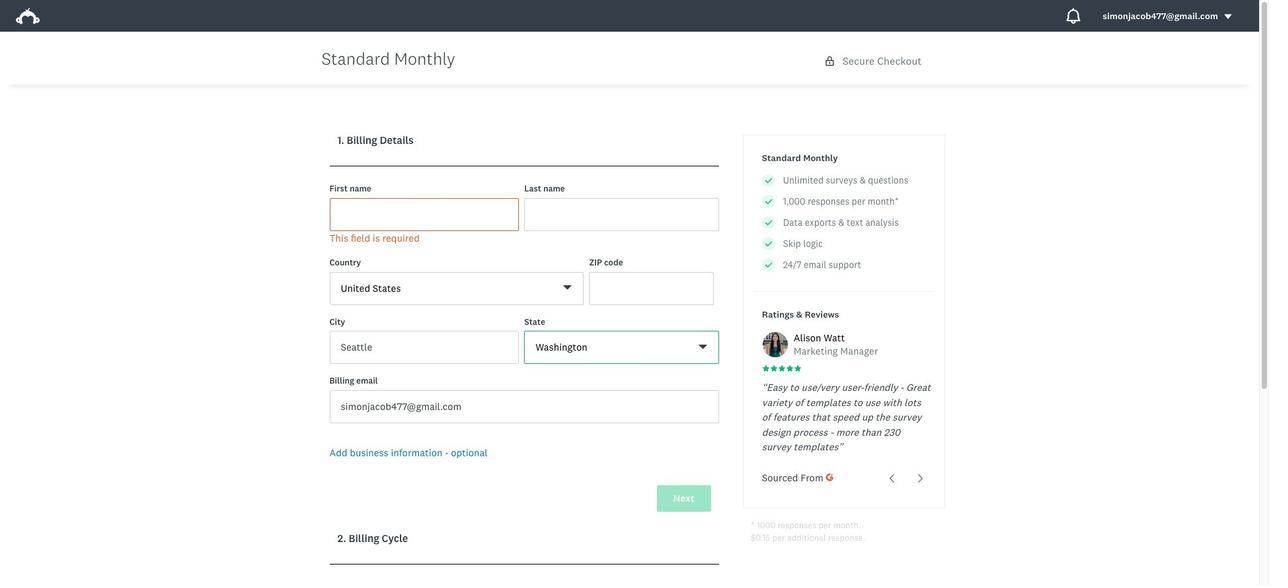 Task type: locate. For each thing, give the bounding box(es) containing it.
None text field
[[330, 331, 519, 364], [330, 390, 719, 423], [330, 331, 519, 364], [330, 390, 719, 423]]

products icon image
[[1066, 8, 1082, 24]]

None text field
[[330, 198, 519, 231], [524, 198, 719, 231], [330, 198, 519, 231], [524, 198, 719, 231]]

chevronleft image
[[888, 474, 898, 484]]

surveymonkey logo image
[[16, 8, 40, 25]]

None telephone field
[[589, 272, 714, 305]]



Task type: describe. For each thing, give the bounding box(es) containing it.
chevronright image
[[916, 474, 926, 484]]

dropdown arrow image
[[1224, 12, 1233, 21]]



Task type: vqa. For each thing, say whether or not it's contained in the screenshot.
ChevronLeft icon
yes



